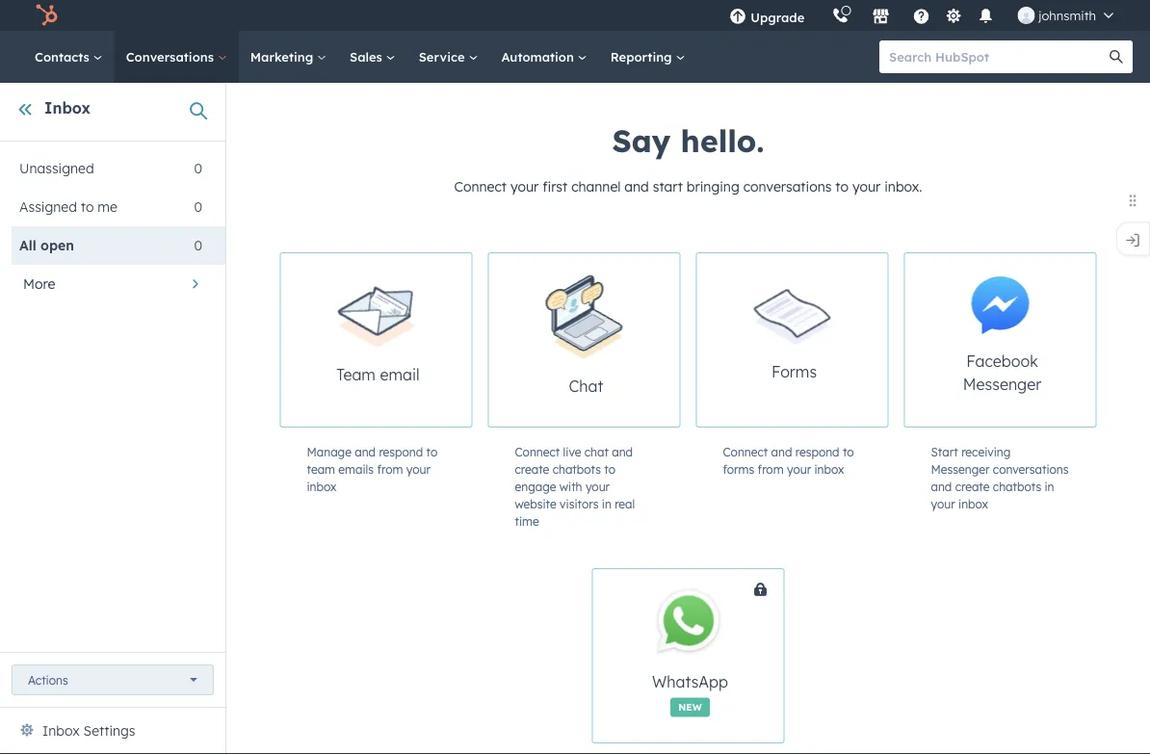 Task type: vqa. For each thing, say whether or not it's contained in the screenshot.
18 serif
no



Task type: locate. For each thing, give the bounding box(es) containing it.
help button
[[905, 0, 938, 31]]

chat
[[585, 445, 609, 459]]

0 vertical spatial chatbots
[[553, 462, 601, 477]]

conversations
[[744, 178, 832, 195], [993, 462, 1069, 477]]

sales link
[[338, 31, 407, 83]]

respond inside connect and respond to forms from your inbox
[[796, 445, 840, 459]]

2 from from the left
[[758, 462, 784, 477]]

1 vertical spatial inbox
[[42, 723, 80, 740]]

2 0 from the top
[[194, 199, 202, 215]]

inbox
[[44, 98, 91, 118], [42, 723, 80, 740]]

0 horizontal spatial chatbots
[[553, 462, 601, 477]]

0 horizontal spatial in
[[602, 497, 612, 511]]

whatsapp new
[[652, 672, 729, 713]]

unassigned
[[19, 160, 94, 177]]

2 respond from the left
[[796, 445, 840, 459]]

conversations down receiving
[[993, 462, 1069, 477]]

menu
[[716, 0, 1128, 31]]

1 respond from the left
[[379, 445, 423, 459]]

and down the "forms"
[[772, 445, 793, 459]]

chatbots down live
[[553, 462, 601, 477]]

0 vertical spatial inbox
[[44, 98, 91, 118]]

and up emails
[[355, 445, 376, 459]]

0 horizontal spatial conversations
[[744, 178, 832, 195]]

inbox inside "start receiving messenger conversations and create chatbots in your inbox"
[[959, 497, 989, 511]]

in inside connect live chat and create chatbots to engage with your website visitors in real time
[[602, 497, 612, 511]]

conversations right bringing
[[744, 178, 832, 195]]

connect inside connect live chat and create chatbots to engage with your website visitors in real time
[[515, 445, 560, 459]]

connect inside connect and respond to forms from your inbox
[[723, 445, 768, 459]]

first
[[543, 178, 568, 195]]

create
[[515, 462, 550, 477], [956, 479, 990, 494]]

inbox settings link
[[42, 720, 135, 743]]

connect for chat
[[515, 445, 560, 459]]

say
[[612, 121, 671, 160]]

create down receiving
[[956, 479, 990, 494]]

open
[[41, 237, 74, 254]]

0
[[194, 160, 202, 177], [194, 199, 202, 215], [194, 237, 202, 254]]

messenger down start
[[931, 462, 990, 477]]

help image
[[913, 9, 930, 26]]

and
[[625, 178, 649, 195], [355, 445, 376, 459], [612, 445, 633, 459], [772, 445, 793, 459], [931, 479, 952, 494]]

inbox for inbox settings
[[42, 723, 80, 740]]

your
[[511, 178, 539, 195], [853, 178, 881, 195], [406, 462, 431, 477], [787, 462, 812, 477], [586, 479, 610, 494], [931, 497, 956, 511]]

0 vertical spatial inbox
[[815, 462, 845, 477]]

and down start
[[931, 479, 952, 494]]

from right forms
[[758, 462, 784, 477]]

1 horizontal spatial chatbots
[[993, 479, 1042, 494]]

1 horizontal spatial conversations
[[993, 462, 1069, 477]]

your right forms
[[787, 462, 812, 477]]

conversations inside "start receiving messenger conversations and create chatbots in your inbox"
[[993, 462, 1069, 477]]

0 vertical spatial create
[[515, 462, 550, 477]]

connect up forms
[[723, 445, 768, 459]]

Team email checkbox
[[280, 253, 473, 428]]

1 vertical spatial chatbots
[[993, 479, 1042, 494]]

create up engage
[[515, 462, 550, 477]]

manage
[[307, 445, 352, 459]]

search image
[[1110, 50, 1124, 64]]

chatbots
[[553, 462, 601, 477], [993, 479, 1042, 494]]

connect
[[454, 178, 507, 195], [515, 445, 560, 459], [723, 445, 768, 459]]

inbox.
[[885, 178, 923, 195]]

inbox inside connect and respond to forms from your inbox
[[815, 462, 845, 477]]

respond for forms
[[796, 445, 840, 459]]

0 horizontal spatial create
[[515, 462, 550, 477]]

forms
[[772, 363, 817, 382]]

1 vertical spatial inbox
[[307, 479, 337, 494]]

connect left first
[[454, 178, 507, 195]]

engage
[[515, 479, 557, 494]]

2 vertical spatial 0
[[194, 237, 202, 254]]

2 horizontal spatial inbox
[[959, 497, 989, 511]]

create inside "start receiving messenger conversations and create chatbots in your inbox"
[[956, 479, 990, 494]]

inbox
[[815, 462, 845, 477], [307, 479, 337, 494], [959, 497, 989, 511]]

from
[[377, 462, 403, 477], [758, 462, 784, 477]]

inbox for inbox
[[44, 98, 91, 118]]

say hello.
[[612, 121, 765, 160]]

1 horizontal spatial respond
[[796, 445, 840, 459]]

connect up engage
[[515, 445, 560, 459]]

marketplaces image
[[872, 9, 890, 26]]

connect live chat and create chatbots to engage with your website visitors in real time
[[515, 445, 635, 529]]

automation
[[502, 49, 578, 65]]

in
[[1045, 479, 1055, 494], [602, 497, 612, 511]]

calling icon image
[[832, 7, 849, 25]]

0 horizontal spatial inbox
[[307, 479, 337, 494]]

and inside "start receiving messenger conversations and create chatbots in your inbox"
[[931, 479, 952, 494]]

chatbots down receiving
[[993, 479, 1042, 494]]

hello.
[[681, 121, 765, 160]]

0 horizontal spatial respond
[[379, 445, 423, 459]]

1 horizontal spatial inbox
[[815, 462, 845, 477]]

whatsapp
[[652, 672, 729, 692]]

from inside manage and respond to team emails from your inbox
[[377, 462, 403, 477]]

channel
[[572, 178, 621, 195]]

0 for open
[[194, 237, 202, 254]]

and right chat
[[612, 445, 633, 459]]

1 vertical spatial in
[[602, 497, 612, 511]]

inbox right forms
[[815, 462, 845, 477]]

inbox settings
[[42, 723, 135, 740]]

and left start
[[625, 178, 649, 195]]

messenger
[[964, 375, 1042, 394], [931, 462, 990, 477]]

1 horizontal spatial in
[[1045, 479, 1055, 494]]

0 vertical spatial 0
[[194, 160, 202, 177]]

your up visitors at bottom
[[586, 479, 610, 494]]

respond right "manage"
[[379, 445, 423, 459]]

menu item
[[819, 0, 822, 31]]

1 horizontal spatial create
[[956, 479, 990, 494]]

inbox down the team
[[307, 479, 337, 494]]

1 horizontal spatial connect
[[515, 445, 560, 459]]

in inside "start receiving messenger conversations and create chatbots in your inbox"
[[1045, 479, 1055, 494]]

inbox left settings
[[42, 723, 80, 740]]

inbox down receiving
[[959, 497, 989, 511]]

messenger down facebook on the right top of the page
[[964, 375, 1042, 394]]

2 vertical spatial inbox
[[959, 497, 989, 511]]

team
[[337, 365, 376, 384]]

1 horizontal spatial from
[[758, 462, 784, 477]]

1 from from the left
[[377, 462, 403, 477]]

forms
[[723, 462, 755, 477]]

conversations
[[126, 49, 218, 65]]

1 vertical spatial create
[[956, 479, 990, 494]]

respond inside manage and respond to team emails from your inbox
[[379, 445, 423, 459]]

service
[[419, 49, 469, 65]]

Chat checkbox
[[488, 253, 681, 428]]

notifications button
[[970, 0, 1003, 31]]

1 vertical spatial 0
[[194, 199, 202, 215]]

your inside "start receiving messenger conversations and create chatbots in your inbox"
[[931, 497, 956, 511]]

marketing
[[250, 49, 317, 65]]

None checkbox
[[592, 569, 856, 744]]

johnsmith
[[1039, 7, 1097, 23]]

manage and respond to team emails from your inbox
[[307, 445, 438, 494]]

1 0 from the top
[[194, 160, 202, 177]]

0 vertical spatial conversations
[[744, 178, 832, 195]]

inbox inside manage and respond to team emails from your inbox
[[307, 479, 337, 494]]

contacts
[[35, 49, 93, 65]]

0 vertical spatial messenger
[[964, 375, 1042, 394]]

your right emails
[[406, 462, 431, 477]]

your inside manage and respond to team emails from your inbox
[[406, 462, 431, 477]]

none checkbox containing whatsapp
[[592, 569, 856, 744]]

Forms checkbox
[[696, 253, 889, 428]]

marketing link
[[239, 31, 338, 83]]

respond down the "forms"
[[796, 445, 840, 459]]

inbox down contacts link
[[44, 98, 91, 118]]

3 0 from the top
[[194, 237, 202, 254]]

to inside connect live chat and create chatbots to engage with your website visitors in real time
[[605, 462, 616, 477]]

menu containing johnsmith
[[716, 0, 1128, 31]]

1 vertical spatial messenger
[[931, 462, 990, 477]]

settings image
[[945, 8, 963, 26]]

0 horizontal spatial from
[[377, 462, 403, 477]]

automation link
[[490, 31, 599, 83]]

from right emails
[[377, 462, 403, 477]]

bringing
[[687, 178, 740, 195]]

your down start
[[931, 497, 956, 511]]

facebook
[[967, 352, 1039, 371]]

notifications image
[[978, 9, 995, 26]]

0 vertical spatial in
[[1045, 479, 1055, 494]]

1 vertical spatial conversations
[[993, 462, 1069, 477]]

to
[[836, 178, 849, 195], [81, 199, 94, 215], [427, 445, 438, 459], [843, 445, 854, 459], [605, 462, 616, 477]]

Facebook Messenger checkbox
[[904, 253, 1097, 428]]

respond
[[379, 445, 423, 459], [796, 445, 840, 459]]

Search HubSpot search field
[[880, 40, 1116, 73]]

2 horizontal spatial connect
[[723, 445, 768, 459]]

all open
[[19, 237, 74, 254]]



Task type: describe. For each thing, give the bounding box(es) containing it.
receiving
[[962, 445, 1011, 459]]

reporting link
[[599, 31, 697, 83]]

more
[[23, 276, 55, 292]]

0 horizontal spatial connect
[[454, 178, 507, 195]]

real
[[615, 497, 635, 511]]

time
[[515, 514, 539, 529]]

marketplaces button
[[861, 0, 901, 31]]

me
[[98, 199, 118, 215]]

your left inbox.
[[853, 178, 881, 195]]

upgrade
[[751, 9, 805, 25]]

email
[[380, 365, 420, 384]]

chatbots inside connect live chat and create chatbots to engage with your website visitors in real time
[[553, 462, 601, 477]]

start receiving messenger conversations and create chatbots in your inbox
[[931, 445, 1069, 511]]

hubspot image
[[35, 4, 58, 27]]

website
[[515, 497, 557, 511]]

settings link
[[942, 5, 966, 26]]

connect for forms
[[723, 445, 768, 459]]

with
[[560, 479, 583, 494]]

to inside manage and respond to team emails from your inbox
[[427, 445, 438, 459]]

your left first
[[511, 178, 539, 195]]

actions button
[[12, 665, 214, 696]]

live
[[563, 445, 582, 459]]

connect your first channel and start bringing conversations to your inbox.
[[454, 178, 923, 195]]

from inside connect and respond to forms from your inbox
[[758, 462, 784, 477]]

messenger inside "start receiving messenger conversations and create chatbots in your inbox"
[[931, 462, 990, 477]]

all
[[19, 237, 36, 254]]

calling icon button
[[824, 3, 857, 28]]

and inside connect and respond to forms from your inbox
[[772, 445, 793, 459]]

start
[[653, 178, 683, 195]]

chatbots inside "start receiving messenger conversations and create chatbots in your inbox"
[[993, 479, 1042, 494]]

and inside manage and respond to team emails from your inbox
[[355, 445, 376, 459]]

john smith image
[[1018, 7, 1035, 24]]

your inside connect and respond to forms from your inbox
[[787, 462, 812, 477]]

connect and respond to forms from your inbox
[[723, 445, 854, 477]]

your inside connect live chat and create chatbots to engage with your website visitors in real time
[[586, 479, 610, 494]]

sales
[[350, 49, 386, 65]]

search button
[[1101, 40, 1133, 73]]

johnsmith button
[[1006, 0, 1126, 31]]

facebook messenger
[[964, 352, 1042, 394]]

emails
[[339, 462, 374, 477]]

visitors
[[560, 497, 599, 511]]

upgrade image
[[730, 9, 747, 26]]

hubspot link
[[23, 4, 72, 27]]

create inside connect live chat and create chatbots to engage with your website visitors in real time
[[515, 462, 550, 477]]

team email
[[337, 365, 420, 384]]

actions
[[28, 673, 68, 688]]

assigned to me
[[19, 199, 118, 215]]

respond for team email
[[379, 445, 423, 459]]

settings
[[83, 723, 135, 740]]

team
[[307, 462, 335, 477]]

conversations link
[[114, 31, 239, 83]]

and inside connect live chat and create chatbots to engage with your website visitors in real time
[[612, 445, 633, 459]]

messenger inside option
[[964, 375, 1042, 394]]

chat
[[569, 376, 604, 396]]

0 for to
[[194, 199, 202, 215]]

assigned
[[19, 199, 77, 215]]

service link
[[407, 31, 490, 83]]

new
[[679, 701, 702, 713]]

contacts link
[[23, 31, 114, 83]]

start
[[931, 445, 959, 459]]

to inside connect and respond to forms from your inbox
[[843, 445, 854, 459]]

reporting
[[611, 49, 676, 65]]



